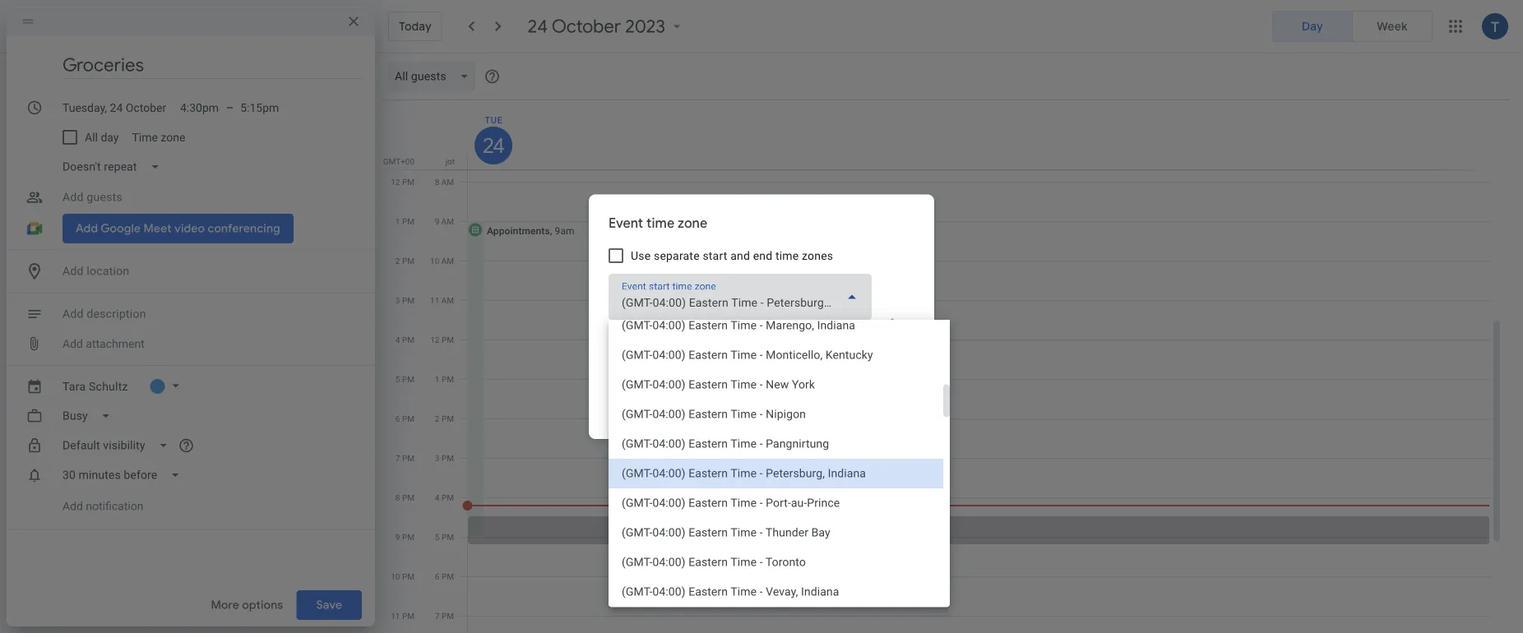Task type: vqa. For each thing, say whether or not it's contained in the screenshot.
'25' column header
no



Task type: describe. For each thing, give the bounding box(es) containing it.
all day
[[85, 131, 119, 144]]

10 am
[[430, 256, 454, 266]]

am for 8 am
[[442, 177, 454, 187]]

add for add notification
[[63, 500, 83, 513]]

separate
[[654, 249, 700, 262]]

10 for 10 am
[[430, 256, 439, 266]]

24
[[528, 15, 548, 38]]

0 vertical spatial 1 pm
[[396, 216, 415, 226]]

use separate start and end time zones
[[631, 249, 833, 262]]

use current time zone button
[[676, 398, 809, 437]]

Add title text field
[[63, 53, 362, 77]]

to element
[[226, 101, 234, 115]]

1 vertical spatial 6 pm
[[435, 572, 454, 582]]

0 horizontal spatial 2 pm
[[396, 256, 415, 266]]

9 pm
[[396, 532, 415, 542]]

0 vertical spatial 6
[[396, 414, 400, 424]]

jot
[[446, 156, 455, 166]]

add notification button
[[56, 492, 150, 522]]

today button
[[388, 12, 442, 41]]

use current time zone
[[683, 410, 803, 425]]

9am
[[555, 225, 575, 236]]

2023
[[625, 15, 666, 38]]

(gmt minus 04:00)eastern time - petersburg, indiana option
[[609, 459, 944, 489]]

8 for 8 pm
[[396, 493, 400, 503]]

option group containing day
[[1273, 11, 1433, 42]]

appointments
[[487, 225, 550, 236]]

1 horizontal spatial 7 pm
[[435, 611, 454, 621]]

time
[[132, 131, 158, 144]]

column header inside grid
[[467, 100, 1491, 169]]

0 vertical spatial 7
[[396, 453, 400, 463]]

24 october 2023
[[528, 15, 666, 38]]

0 vertical spatial 6 pm
[[396, 414, 415, 424]]

add notification
[[63, 500, 143, 513]]

1 vertical spatial zone
[[678, 214, 708, 231]]

zone inside button
[[777, 410, 803, 425]]

time inside button
[[749, 410, 774, 425]]

all
[[85, 131, 98, 144]]

,
[[550, 225, 552, 236]]

0 vertical spatial 3 pm
[[396, 295, 415, 305]]

Day radio
[[1273, 11, 1353, 42]]

9 am
[[435, 216, 454, 226]]

use for use current time zone
[[683, 410, 703, 425]]

0 horizontal spatial 2
[[396, 256, 400, 266]]

Week radio
[[1352, 11, 1433, 42]]

end
[[753, 249, 773, 262]]

tara schultz
[[63, 380, 128, 393]]

1 horizontal spatial 12 pm
[[430, 335, 454, 345]]

gmt+00
[[383, 156, 415, 166]]

8 pm
[[396, 493, 415, 503]]

8 for 8 am
[[435, 177, 439, 187]]

attachment
[[86, 337, 145, 351]]

add for add attachment
[[63, 337, 83, 351]]

event time zone
[[609, 214, 708, 231]]

11 for 11 pm
[[391, 611, 400, 621]]

(gmt minus 04:00)eastern time - marengo, indiana option
[[609, 311, 944, 341]]

use for use separate start and end time zones
[[631, 249, 651, 262]]

1 vertical spatial 4
[[435, 493, 440, 503]]



Task type: locate. For each thing, give the bounding box(es) containing it.
5 pm
[[396, 374, 415, 384], [435, 532, 454, 542]]

5
[[396, 374, 400, 384], [435, 532, 440, 542]]

1 vertical spatial 8
[[396, 493, 400, 503]]

0 vertical spatial 2
[[396, 256, 400, 266]]

0 horizontal spatial 3
[[396, 295, 400, 305]]

use
[[631, 249, 651, 262], [683, 410, 703, 425]]

1 vertical spatial 2
[[435, 414, 440, 424]]

0 vertical spatial 11
[[430, 295, 439, 305]]

7 right 11 pm
[[435, 611, 440, 621]]

use left current
[[683, 410, 703, 425]]

12 pm down '11 am'
[[430, 335, 454, 345]]

1 vertical spatial 7 pm
[[435, 611, 454, 621]]

october
[[552, 15, 621, 38]]

1 horizontal spatial 10
[[430, 256, 439, 266]]

7
[[396, 453, 400, 463], [435, 611, 440, 621]]

0 horizontal spatial 8
[[396, 493, 400, 503]]

12
[[391, 177, 400, 187], [430, 335, 440, 345]]

am for 10 am
[[442, 256, 454, 266]]

4 am from the top
[[442, 295, 454, 305]]

1 am from the top
[[442, 177, 454, 187]]

add attachment
[[63, 337, 145, 351]]

1 horizontal spatial 8
[[435, 177, 439, 187]]

0 vertical spatial zone
[[161, 131, 185, 144]]

11 am
[[430, 295, 454, 305]]

1 horizontal spatial 6 pm
[[435, 572, 454, 582]]

1 left 9 am on the left
[[396, 216, 400, 226]]

1 vertical spatial 5
[[435, 532, 440, 542]]

zone inside button
[[161, 131, 185, 144]]

(gmt minus 04:00)eastern time - nipigon option
[[609, 400, 944, 430]]

0 horizontal spatial 3 pm
[[396, 295, 415, 305]]

3 pm
[[396, 295, 415, 305], [435, 453, 454, 463]]

0 vertical spatial 3
[[396, 295, 400, 305]]

pm
[[402, 177, 415, 187], [402, 216, 415, 226], [402, 256, 415, 266], [402, 295, 415, 305], [402, 335, 415, 345], [442, 335, 454, 345], [402, 374, 415, 384], [442, 374, 454, 384], [402, 414, 415, 424], [442, 414, 454, 424], [402, 453, 415, 463], [442, 453, 454, 463], [402, 493, 415, 503], [442, 493, 454, 503], [402, 532, 415, 542], [442, 532, 454, 542], [402, 572, 415, 582], [442, 572, 454, 582], [402, 611, 415, 621], [442, 611, 454, 621]]

am down jot
[[442, 177, 454, 187]]

am for 9 am
[[442, 216, 454, 226]]

8
[[435, 177, 439, 187], [396, 493, 400, 503]]

0 horizontal spatial 11
[[391, 611, 400, 621]]

11
[[430, 295, 439, 305], [391, 611, 400, 621]]

8 up 9 pm
[[396, 493, 400, 503]]

2 add from the top
[[63, 500, 83, 513]]

1 vertical spatial 11
[[391, 611, 400, 621]]

6 pm up 8 pm
[[396, 414, 415, 424]]

9 for 9 am
[[435, 216, 439, 226]]

9 up 10 pm
[[396, 532, 400, 542]]

event time zone dialog
[[589, 194, 950, 607]]

0 vertical spatial 7 pm
[[396, 453, 415, 463]]

3 am from the top
[[442, 256, 454, 266]]

am down 8 am
[[442, 216, 454, 226]]

1 horizontal spatial use
[[683, 410, 703, 425]]

1 vertical spatial 12
[[430, 335, 440, 345]]

1 horizontal spatial 2
[[435, 414, 440, 424]]

1 vertical spatial 2 pm
[[435, 414, 454, 424]]

10 up '11 am'
[[430, 256, 439, 266]]

12 pm down gmt+00
[[391, 177, 415, 187]]

0 vertical spatial 9
[[435, 216, 439, 226]]

1 horizontal spatial 7
[[435, 611, 440, 621]]

0 horizontal spatial 9
[[396, 532, 400, 542]]

0 horizontal spatial 5
[[396, 374, 400, 384]]

0 vertical spatial time
[[647, 214, 675, 231]]

1 pm
[[396, 216, 415, 226], [435, 374, 454, 384]]

10 for 10 pm
[[391, 572, 400, 582]]

am for 11 am
[[442, 295, 454, 305]]

6 pm right 10 pm
[[435, 572, 454, 582]]

zones
[[802, 249, 833, 262]]

2 horizontal spatial time
[[776, 249, 799, 262]]

grid
[[382, 100, 1504, 633]]

column header
[[467, 100, 1491, 169]]

am down 10 am
[[442, 295, 454, 305]]

7 pm
[[396, 453, 415, 463], [435, 611, 454, 621]]

11 down 10 am
[[430, 295, 439, 305]]

0 vertical spatial 1
[[396, 216, 400, 226]]

1 vertical spatial 5 pm
[[435, 532, 454, 542]]

0 horizontal spatial time
[[647, 214, 675, 231]]

0 vertical spatial 5
[[396, 374, 400, 384]]

1 vertical spatial 12 pm
[[430, 335, 454, 345]]

2 am from the top
[[442, 216, 454, 226]]

1 horizontal spatial 2 pm
[[435, 414, 454, 424]]

11 down 10 pm
[[391, 611, 400, 621]]

zone
[[161, 131, 185, 144], [678, 214, 708, 231], [777, 410, 803, 425]]

9
[[435, 216, 439, 226], [396, 532, 400, 542]]

notification
[[86, 500, 143, 513]]

0 horizontal spatial 12 pm
[[391, 177, 415, 187]]

1 vertical spatial 4 pm
[[435, 493, 454, 503]]

12 down '11 am'
[[430, 335, 440, 345]]

–
[[226, 101, 234, 115]]

0 horizontal spatial 7
[[396, 453, 400, 463]]

1 horizontal spatial 1 pm
[[435, 374, 454, 384]]

none field inside event time zone dialog
[[609, 274, 872, 320]]

0 vertical spatial 12
[[391, 177, 400, 187]]

7 up 8 pm
[[396, 453, 400, 463]]

time up (gmt minus 04:00)eastern time - pangnirtung 'option'
[[749, 410, 774, 425]]

1 vertical spatial time
[[776, 249, 799, 262]]

0 horizontal spatial 12
[[391, 177, 400, 187]]

9 for 9 pm
[[396, 532, 400, 542]]

appointments , 9am
[[487, 225, 575, 236]]

0 vertical spatial add
[[63, 337, 83, 351]]

option group
[[1273, 11, 1433, 42]]

3
[[396, 295, 400, 305], [435, 453, 440, 463]]

add attachment button
[[56, 329, 151, 359]]

add left attachment
[[63, 337, 83, 351]]

time zone
[[132, 131, 185, 144]]

9 up 10 am
[[435, 216, 439, 226]]

and
[[731, 249, 750, 262]]

am down 9 am on the left
[[442, 256, 454, 266]]

1 pm left 9 am on the left
[[396, 216, 415, 226]]

(gmt minus 04:00)eastern time - monticello, kentucky option
[[609, 341, 944, 370]]

(gmt minus 04:00)eastern time - toronto option
[[609, 548, 944, 578]]

1 pm down '11 am'
[[435, 374, 454, 384]]

1 vertical spatial 7
[[435, 611, 440, 621]]

1
[[396, 216, 400, 226], [435, 374, 440, 384]]

2 vertical spatial zone
[[777, 410, 803, 425]]

1 vertical spatial 1
[[435, 374, 440, 384]]

0 vertical spatial use
[[631, 249, 651, 262]]

0 vertical spatial 10
[[430, 256, 439, 266]]

zone right time at the top
[[161, 131, 185, 144]]

1 horizontal spatial 6
[[435, 572, 440, 582]]

1 vertical spatial 3
[[435, 453, 440, 463]]

0 horizontal spatial 1 pm
[[396, 216, 415, 226]]

0 horizontal spatial 6 pm
[[396, 414, 415, 424]]

1 vertical spatial add
[[63, 500, 83, 513]]

0 horizontal spatial use
[[631, 249, 651, 262]]

6 pm
[[396, 414, 415, 424], [435, 572, 454, 582]]

12 pm
[[391, 177, 415, 187], [430, 335, 454, 345]]

1 horizontal spatial 11
[[430, 295, 439, 305]]

am
[[442, 177, 454, 187], [442, 216, 454, 226], [442, 256, 454, 266], [442, 295, 454, 305]]

2 vertical spatial time
[[749, 410, 774, 425]]

1 horizontal spatial 4
[[435, 493, 440, 503]]

10 pm
[[391, 572, 415, 582]]

1 horizontal spatial 3 pm
[[435, 453, 454, 463]]

11 pm
[[391, 611, 415, 621]]

24 october 2023 button
[[521, 15, 692, 38]]

1 horizontal spatial 9
[[435, 216, 439, 226]]

1 horizontal spatial 5
[[435, 532, 440, 542]]

(gmt minus 04:00)eastern time - new york option
[[609, 370, 944, 400]]

1 horizontal spatial 12
[[430, 335, 440, 345]]

(gmt minus 04:00)eastern time - port-au-prince option
[[609, 489, 944, 518]]

zone up (gmt minus 04:00)eastern time - pangnirtung 'option'
[[777, 410, 803, 425]]

time right event
[[647, 214, 675, 231]]

0 horizontal spatial zone
[[161, 131, 185, 144]]

add
[[63, 337, 83, 351], [63, 500, 83, 513]]

6
[[396, 414, 400, 424], [435, 572, 440, 582]]

0 horizontal spatial 10
[[391, 572, 400, 582]]

add left "notification"
[[63, 500, 83, 513]]

tara
[[63, 380, 86, 393]]

2 horizontal spatial zone
[[777, 410, 803, 425]]

time zone button
[[125, 123, 192, 152]]

0 vertical spatial 4 pm
[[396, 335, 415, 345]]

7 pm right 11 pm
[[435, 611, 454, 621]]

event
[[609, 214, 643, 231]]

0 horizontal spatial 1
[[396, 216, 400, 226]]

today
[[399, 19, 432, 34]]

None field
[[609, 274, 872, 320]]

schultz
[[89, 380, 128, 393]]

4
[[396, 335, 400, 345], [435, 493, 440, 503]]

grid containing appointments
[[382, 100, 1504, 633]]

1 add from the top
[[63, 337, 83, 351]]

0 vertical spatial 8
[[435, 177, 439, 187]]

6 right 10 pm
[[435, 572, 440, 582]]

10 up 11 pm
[[391, 572, 400, 582]]

8 am
[[435, 177, 454, 187]]

1 vertical spatial 1 pm
[[435, 374, 454, 384]]

week
[[1377, 19, 1408, 33]]

0 horizontal spatial 6
[[396, 414, 400, 424]]

0 vertical spatial 4
[[396, 335, 400, 345]]

6 up 8 pm
[[396, 414, 400, 424]]

1 horizontal spatial 4 pm
[[435, 493, 454, 503]]

1 horizontal spatial 5 pm
[[435, 532, 454, 542]]

current
[[706, 410, 746, 425]]

1 horizontal spatial 3
[[435, 453, 440, 463]]

4 pm
[[396, 335, 415, 345], [435, 493, 454, 503]]

1 down '11 am'
[[435, 374, 440, 384]]

start
[[703, 249, 728, 262]]

day
[[101, 131, 119, 144]]

1 horizontal spatial zone
[[678, 214, 708, 231]]

(gmt minus 04:00)eastern time - vevay, indiana option
[[609, 578, 944, 607]]

time
[[647, 214, 675, 231], [776, 249, 799, 262], [749, 410, 774, 425]]

0 horizontal spatial 5 pm
[[396, 374, 415, 384]]

10
[[430, 256, 439, 266], [391, 572, 400, 582]]

0 vertical spatial 12 pm
[[391, 177, 415, 187]]

1 horizontal spatial 1
[[435, 374, 440, 384]]

(gmt minus 04:00)eastern time - pangnirtung option
[[609, 430, 944, 459]]

0 horizontal spatial 4
[[396, 335, 400, 345]]

day
[[1302, 19, 1324, 33]]

use inside button
[[683, 410, 703, 425]]

1 horizontal spatial time
[[749, 410, 774, 425]]

time right end
[[776, 249, 799, 262]]

0 horizontal spatial 7 pm
[[396, 453, 415, 463]]

0 horizontal spatial 4 pm
[[396, 335, 415, 345]]

2
[[396, 256, 400, 266], [435, 414, 440, 424]]

0 vertical spatial 2 pm
[[396, 256, 415, 266]]

1 vertical spatial use
[[683, 410, 703, 425]]

7 pm up 8 pm
[[396, 453, 415, 463]]

1 vertical spatial 10
[[391, 572, 400, 582]]

1 vertical spatial 9
[[396, 532, 400, 542]]

8 up 9 am on the left
[[435, 177, 439, 187]]

0 vertical spatial 5 pm
[[396, 374, 415, 384]]

zone up separate at the top of page
[[678, 214, 708, 231]]

1 vertical spatial 3 pm
[[435, 453, 454, 463]]

(gmt minus 04:00)eastern time - thunder bay option
[[609, 518, 944, 548]]

2 pm
[[396, 256, 415, 266], [435, 414, 454, 424]]

12 down gmt+00
[[391, 177, 400, 187]]

use down event
[[631, 249, 651, 262]]

11 for 11 am
[[430, 295, 439, 305]]

1 vertical spatial 6
[[435, 572, 440, 582]]



